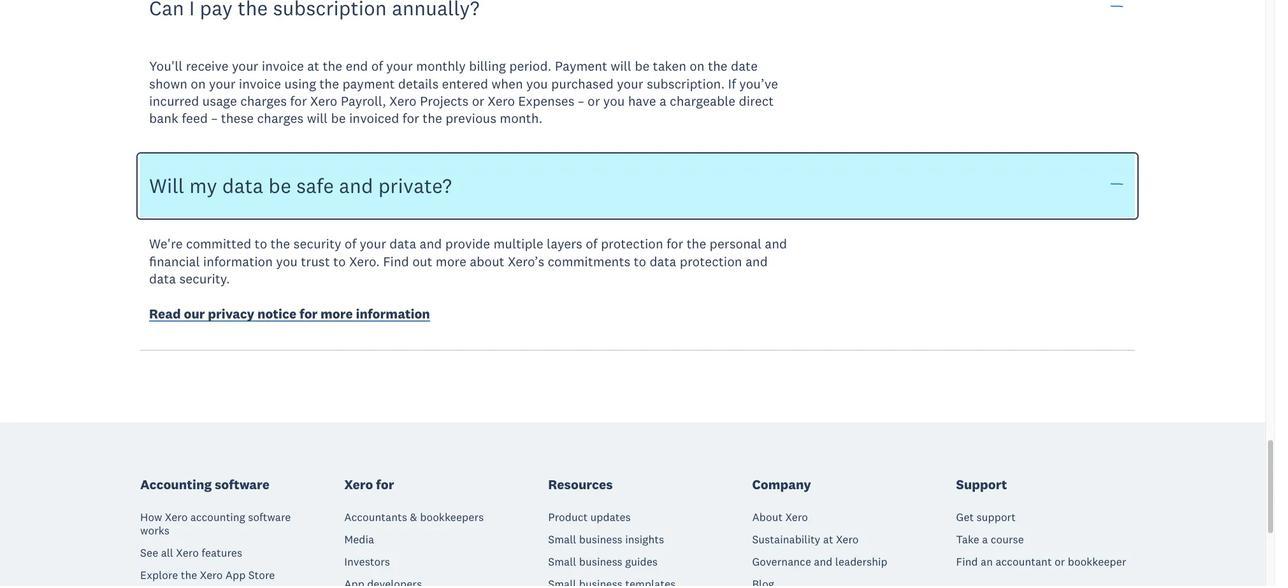Task type: locate. For each thing, give the bounding box(es) containing it.
of up commitments
[[586, 236, 598, 253]]

invoice up using
[[262, 58, 304, 75]]

your up xero.
[[360, 236, 386, 253]]

1 small from the top
[[549, 533, 577, 547]]

you left have
[[604, 92, 625, 110]]

my
[[190, 173, 217, 198]]

0 vertical spatial small
[[549, 533, 577, 547]]

0 horizontal spatial protection
[[601, 236, 664, 253]]

or down purchased
[[588, 92, 600, 110]]

and right safe
[[339, 173, 373, 198]]

of
[[372, 58, 383, 75], [345, 236, 357, 253], [586, 236, 598, 253]]

2 horizontal spatial be
[[635, 58, 650, 75]]

0 horizontal spatial a
[[660, 92, 667, 110]]

2 horizontal spatial you
[[604, 92, 625, 110]]

0 horizontal spatial find
[[383, 253, 409, 270]]

explore the xero app store
[[140, 569, 275, 583]]

billing
[[469, 58, 506, 75]]

will my data be safe and private? button
[[140, 154, 1136, 218]]

be left safe
[[269, 173, 291, 198]]

when
[[492, 75, 523, 92]]

protection down personal
[[680, 253, 743, 270]]

data
[[222, 173, 264, 198], [390, 236, 417, 253], [650, 253, 677, 270], [149, 270, 176, 288]]

small business insights link
[[549, 533, 665, 547]]

layers
[[547, 236, 583, 253]]

more
[[436, 253, 467, 270], [321, 306, 353, 323]]

1 vertical spatial will
[[307, 110, 328, 127]]

using
[[285, 75, 316, 92]]

1 horizontal spatial more
[[436, 253, 467, 270]]

protection
[[601, 236, 664, 253], [680, 253, 743, 270]]

1 horizontal spatial will
[[611, 58, 632, 75]]

information down committed
[[203, 253, 273, 270]]

the left end
[[323, 58, 343, 75]]

0 vertical spatial find
[[383, 253, 409, 270]]

0 horizontal spatial information
[[203, 253, 273, 270]]

small for small business guides
[[549, 555, 577, 569]]

invoice
[[262, 58, 304, 75], [239, 75, 281, 92]]

small business insights
[[549, 533, 665, 547]]

the left security
[[271, 236, 290, 253]]

end
[[346, 58, 368, 75]]

charges down using
[[257, 110, 304, 127]]

or up previous
[[472, 92, 485, 110]]

media link
[[344, 533, 374, 547]]

1 horizontal spatial you
[[527, 75, 548, 92]]

0 horizontal spatial will
[[307, 110, 328, 127]]

will down using
[[307, 110, 328, 127]]

will right payment
[[611, 58, 632, 75]]

0 vertical spatial a
[[660, 92, 667, 110]]

at up using
[[307, 58, 320, 75]]

– down purchased
[[578, 92, 585, 110]]

your up details
[[387, 58, 413, 75]]

get support
[[957, 511, 1016, 525]]

incurred
[[149, 92, 199, 110]]

sustainability at xero
[[753, 533, 859, 547]]

1 vertical spatial software
[[248, 511, 291, 525]]

1 horizontal spatial protection
[[680, 253, 743, 270]]

1 vertical spatial be
[[331, 110, 346, 127]]

expenses
[[519, 92, 575, 110]]

0 horizontal spatial or
[[472, 92, 485, 110]]

xero's
[[508, 253, 545, 270]]

direct
[[739, 92, 774, 110]]

1 horizontal spatial of
[[372, 58, 383, 75]]

0 horizontal spatial you
[[276, 253, 298, 270]]

for down using
[[290, 92, 307, 110]]

0 vertical spatial at
[[307, 58, 320, 75]]

will
[[611, 58, 632, 75], [307, 110, 328, 127]]

to
[[255, 236, 267, 253], [334, 253, 346, 270], [634, 253, 647, 270]]

your up usage
[[209, 75, 236, 92]]

xero up leadership in the right bottom of the page
[[837, 533, 859, 547]]

support
[[957, 476, 1008, 493]]

more down trust
[[321, 306, 353, 323]]

security
[[294, 236, 342, 253]]

find left an
[[957, 555, 979, 569]]

2 vertical spatial you
[[276, 253, 298, 270]]

trust
[[301, 253, 330, 270]]

feed
[[182, 110, 208, 127]]

see all xero features link
[[140, 546, 242, 560]]

1 vertical spatial at
[[824, 533, 834, 547]]

date
[[731, 58, 758, 75]]

0 vertical spatial you
[[527, 75, 548, 92]]

more down provide on the top left of page
[[436, 253, 467, 270]]

the left date
[[708, 58, 728, 75]]

your inside the we're committed to the security of your data and provide multiple layers of protection for the personal and financial information you trust to xero. find out more about xero's commitments to data protection and data security.
[[360, 236, 386, 253]]

software up accounting on the bottom left
[[215, 476, 270, 493]]

or right accountant
[[1055, 555, 1066, 569]]

accountants
[[344, 511, 407, 525]]

1 horizontal spatial information
[[356, 306, 430, 323]]

small business guides
[[549, 555, 658, 569]]

a right have
[[660, 92, 667, 110]]

to right trust
[[334, 253, 346, 270]]

charges
[[240, 92, 287, 110], [257, 110, 304, 127]]

find left "out" on the top left of the page
[[383, 253, 409, 270]]

0 vertical spatial information
[[203, 253, 273, 270]]

usage
[[202, 92, 237, 110]]

0 horizontal spatial at
[[307, 58, 320, 75]]

2 small from the top
[[549, 555, 577, 569]]

period.
[[510, 58, 552, 75]]

1 vertical spatial find
[[957, 555, 979, 569]]

be left taken
[[635, 58, 650, 75]]

you down period. on the left of page
[[527, 75, 548, 92]]

at inside you'll receive your invoice at the end of your monthly billing period. payment will be taken on the date shown on your invoice using the payment details entered when you purchased your subscription.    if you've incurred usage charges for xero payroll, xero projects or xero expenses – or you have a chargeable direct bank feed – these charges will be invoiced for the previous month.
[[307, 58, 320, 75]]

1 horizontal spatial find
[[957, 555, 979, 569]]

1 business from the top
[[579, 533, 623, 547]]

2 vertical spatial be
[[269, 173, 291, 198]]

1 horizontal spatial be
[[331, 110, 346, 127]]

information down xero.
[[356, 306, 430, 323]]

payment
[[555, 58, 608, 75]]

xero for
[[344, 476, 394, 493]]

xero right how
[[165, 511, 188, 525]]

to right commitments
[[634, 253, 647, 270]]

you'll receive your invoice at the end of your monthly billing period. payment will be taken on the date shown on your invoice using the payment details entered when you purchased your subscription.    if you've incurred usage charges for xero payroll, xero projects or xero expenses – or you have a chargeable direct bank feed – these charges will be invoiced for the previous month.
[[149, 58, 779, 127]]

or
[[472, 92, 485, 110], [588, 92, 600, 110], [1055, 555, 1066, 569]]

security.
[[179, 270, 230, 288]]

information inside the we're committed to the security of your data and provide multiple layers of protection for the personal and financial information you trust to xero. find out more about xero's commitments to data protection and data security.
[[203, 253, 273, 270]]

small
[[549, 533, 577, 547], [549, 555, 577, 569]]

you left trust
[[276, 253, 298, 270]]

find an accountant or bookkeeper
[[957, 555, 1127, 569]]

1 vertical spatial small
[[549, 555, 577, 569]]

0 horizontal spatial of
[[345, 236, 357, 253]]

bank
[[149, 110, 178, 127]]

1 vertical spatial you
[[604, 92, 625, 110]]

a right take
[[983, 533, 989, 547]]

get support link
[[957, 511, 1016, 525]]

of up xero.
[[345, 236, 357, 253]]

on up subscription.
[[690, 58, 705, 75]]

for inside the we're committed to the security of your data and provide multiple layers of protection for the personal and financial information you trust to xero. find out more about xero's commitments to data protection and data security.
[[667, 236, 684, 253]]

be down payroll,
[[331, 110, 346, 127]]

of up payment
[[372, 58, 383, 75]]

updates
[[591, 511, 631, 525]]

software right accounting on the bottom left
[[248, 511, 291, 525]]

for right notice
[[300, 306, 318, 323]]

chargeable
[[670, 92, 736, 110]]

read our privacy notice for more information link
[[149, 306, 430, 326]]

1 vertical spatial more
[[321, 306, 353, 323]]

governance and leadership link
[[753, 555, 888, 569]]

monthly
[[416, 58, 466, 75]]

at up the governance and leadership link
[[824, 533, 834, 547]]

0 vertical spatial business
[[579, 533, 623, 547]]

2 horizontal spatial to
[[634, 253, 647, 270]]

all
[[161, 546, 173, 560]]

for left personal
[[667, 236, 684, 253]]

your right receive
[[232, 58, 259, 75]]

course
[[991, 533, 1025, 547]]

business down small business insights link
[[579, 555, 623, 569]]

1 vertical spatial a
[[983, 533, 989, 547]]

information
[[203, 253, 273, 270], [356, 306, 430, 323]]

1 vertical spatial business
[[579, 555, 623, 569]]

and
[[339, 173, 373, 198], [420, 236, 442, 253], [765, 236, 788, 253], [746, 253, 768, 270], [815, 555, 833, 569]]

business up the small business guides
[[579, 533, 623, 547]]

about
[[753, 511, 783, 525]]

for down details
[[403, 110, 419, 127]]

on down receive
[[191, 75, 206, 92]]

a
[[660, 92, 667, 110], [983, 533, 989, 547]]

have
[[629, 92, 657, 110]]

xero down details
[[390, 92, 417, 110]]

0 vertical spatial more
[[436, 253, 467, 270]]

to right committed
[[255, 236, 267, 253]]

data inside dropdown button
[[222, 173, 264, 198]]

and right personal
[[765, 236, 788, 253]]

a inside you'll receive your invoice at the end of your monthly billing period. payment will be taken on the date shown on your invoice using the payment details entered when you purchased your subscription.    if you've incurred usage charges for xero payroll, xero projects or xero expenses – or you have a chargeable direct bank feed – these charges will be invoiced for the previous month.
[[660, 92, 667, 110]]

how
[[140, 511, 162, 525]]

accounting software
[[140, 476, 270, 493]]

protection up commitments
[[601, 236, 664, 253]]

notice
[[258, 306, 297, 323]]

– down usage
[[211, 110, 218, 127]]

shown
[[149, 75, 188, 92]]

business
[[579, 533, 623, 547], [579, 555, 623, 569]]

multiple
[[494, 236, 544, 253]]

2 business from the top
[[579, 555, 623, 569]]

the down see all xero features link
[[181, 569, 197, 583]]

0 horizontal spatial be
[[269, 173, 291, 198]]

our
[[184, 306, 205, 323]]



Task type: describe. For each thing, give the bounding box(es) containing it.
provide
[[446, 236, 490, 253]]

purchased
[[552, 75, 614, 92]]

&
[[410, 511, 418, 525]]

you'll
[[149, 58, 183, 75]]

xero left app on the bottom left
[[200, 569, 223, 583]]

sustainability
[[753, 533, 821, 547]]

see
[[140, 546, 158, 560]]

0 vertical spatial will
[[611, 58, 632, 75]]

the down projects
[[423, 110, 442, 127]]

and inside will my data be safe and private? dropdown button
[[339, 173, 373, 198]]

business for guides
[[579, 555, 623, 569]]

product updates link
[[549, 511, 631, 525]]

safe
[[296, 173, 334, 198]]

1 horizontal spatial at
[[824, 533, 834, 547]]

bookkeeper
[[1068, 555, 1127, 569]]

we're
[[149, 236, 183, 253]]

0 horizontal spatial –
[[211, 110, 218, 127]]

previous
[[446, 110, 497, 127]]

you inside the we're committed to the security of your data and provide multiple layers of protection for the personal and financial information you trust to xero. find out more about xero's commitments to data protection and data security.
[[276, 253, 298, 270]]

the left personal
[[687, 236, 707, 253]]

an
[[981, 555, 993, 569]]

how xero accounting software works link
[[140, 511, 319, 538]]

1 horizontal spatial or
[[588, 92, 600, 110]]

be inside dropdown button
[[269, 173, 291, 198]]

read
[[149, 306, 181, 323]]

invoiced
[[349, 110, 399, 127]]

privacy
[[208, 306, 255, 323]]

0 horizontal spatial more
[[321, 306, 353, 323]]

0 vertical spatial software
[[215, 476, 270, 493]]

xero right the all
[[176, 546, 199, 560]]

will
[[149, 173, 184, 198]]

0 vertical spatial be
[[635, 58, 650, 75]]

sustainability at xero link
[[753, 533, 859, 547]]

business for insights
[[579, 533, 623, 547]]

accounting
[[190, 511, 245, 525]]

for up accountants
[[376, 476, 394, 493]]

product
[[549, 511, 588, 525]]

media
[[344, 533, 374, 547]]

1 horizontal spatial –
[[578, 92, 585, 110]]

leadership
[[836, 555, 888, 569]]

accountant
[[996, 555, 1053, 569]]

xero.
[[349, 253, 380, 270]]

more inside the we're committed to the security of your data and provide multiple layers of protection for the personal and financial information you trust to xero. find out more about xero's commitments to data protection and data security.
[[436, 253, 467, 270]]

if
[[729, 75, 737, 92]]

these
[[221, 110, 254, 127]]

you've
[[740, 75, 779, 92]]

xero up accountants
[[344, 476, 373, 493]]

receive
[[186, 58, 229, 75]]

invoice left using
[[239, 75, 281, 92]]

the right using
[[320, 75, 339, 92]]

and up "out" on the top left of the page
[[420, 236, 442, 253]]

2 horizontal spatial or
[[1055, 555, 1066, 569]]

see all xero features
[[140, 546, 242, 560]]

2 horizontal spatial of
[[586, 236, 598, 253]]

1 horizontal spatial on
[[690, 58, 705, 75]]

accounting
[[140, 476, 212, 493]]

take
[[957, 533, 980, 547]]

small for small business insights
[[549, 533, 577, 547]]

store
[[248, 569, 275, 583]]

investors link
[[344, 555, 390, 569]]

support
[[977, 511, 1016, 525]]

and down sustainability at xero
[[815, 555, 833, 569]]

xero up sustainability at xero
[[786, 511, 809, 525]]

charges up the these
[[240, 92, 287, 110]]

guides
[[626, 555, 658, 569]]

1 vertical spatial information
[[356, 306, 430, 323]]

works
[[140, 524, 170, 538]]

subscription.
[[647, 75, 725, 92]]

taken
[[653, 58, 687, 75]]

governance
[[753, 555, 812, 569]]

bookkeepers
[[420, 511, 484, 525]]

company
[[753, 476, 812, 493]]

xero inside how xero accounting software works
[[165, 511, 188, 525]]

product updates
[[549, 511, 631, 525]]

read our privacy notice for more information
[[149, 306, 430, 323]]

explore the xero app store link
[[140, 569, 275, 583]]

private?
[[379, 173, 452, 198]]

software inside how xero accounting software works
[[248, 511, 291, 525]]

personal
[[710, 236, 762, 253]]

take a course link
[[957, 533, 1025, 547]]

app
[[226, 569, 246, 583]]

features
[[202, 546, 242, 560]]

about xero
[[753, 511, 809, 525]]

0 horizontal spatial to
[[255, 236, 267, 253]]

find inside the we're committed to the security of your data and provide multiple layers of protection for the personal and financial information you trust to xero. find out more about xero's commitments to data protection and data security.
[[383, 253, 409, 270]]

1 horizontal spatial to
[[334, 253, 346, 270]]

accountants & bookkeepers link
[[344, 511, 484, 525]]

governance and leadership
[[753, 555, 888, 569]]

xero down using
[[310, 92, 338, 110]]

of inside you'll receive your invoice at the end of your monthly billing period. payment will be taken on the date shown on your invoice using the payment details entered when you purchased your subscription.    if you've incurred usage charges for xero payroll, xero projects or xero expenses – or you have a chargeable direct bank feed – these charges will be invoiced for the previous month.
[[372, 58, 383, 75]]

your up have
[[617, 75, 644, 92]]

0 horizontal spatial on
[[191, 75, 206, 92]]

about xero link
[[753, 511, 809, 525]]

entered
[[442, 75, 489, 92]]

1 horizontal spatial a
[[983, 533, 989, 547]]

resources
[[549, 476, 613, 493]]

get
[[957, 511, 974, 525]]

explore
[[140, 569, 178, 583]]

will my data be safe and private?
[[149, 173, 452, 198]]

financial
[[149, 253, 200, 270]]

investors
[[344, 555, 390, 569]]

accountants & bookkeepers
[[344, 511, 484, 525]]

xero down when
[[488, 92, 515, 110]]

payment
[[343, 75, 395, 92]]

insights
[[626, 533, 665, 547]]

and down personal
[[746, 253, 768, 270]]

committed
[[186, 236, 251, 253]]

small business guides link
[[549, 555, 658, 569]]

about
[[470, 253, 505, 270]]

payroll,
[[341, 92, 386, 110]]



Task type: vqa. For each thing, say whether or not it's contained in the screenshot.


